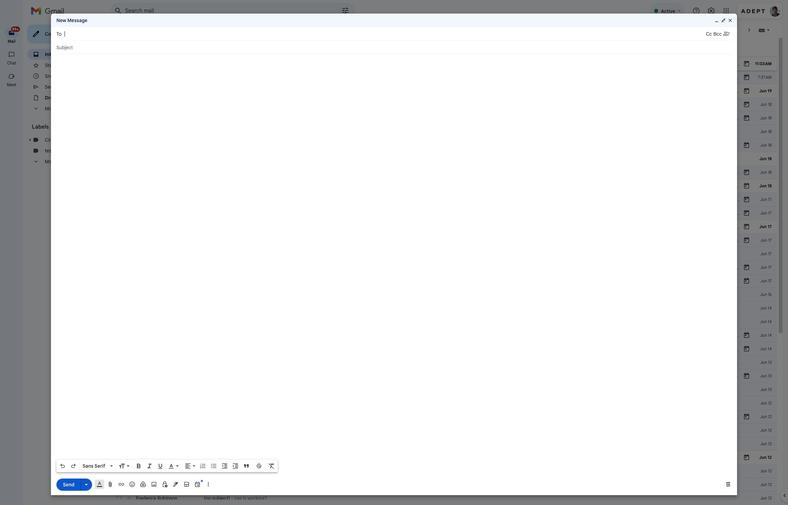 Task type: vqa. For each thing, say whether or not it's contained in the screenshot.
starred snoozed sent scheduled drafts
no



Task type: locate. For each thing, give the bounding box(es) containing it.
26 row from the top
[[110, 397, 777, 411]]

more send options image
[[83, 482, 90, 489]]

heading
[[0, 39, 23, 44], [0, 60, 23, 66], [0, 82, 23, 88], [32, 124, 97, 130]]

attach files image
[[107, 482, 114, 488]]

discard draft ‪(⌘⇧d)‬ image
[[725, 482, 732, 488]]

33 row from the top
[[110, 492, 777, 506]]

undo ‪(⌘z)‬ image
[[59, 463, 66, 470]]

tab list
[[110, 38, 777, 57]]

24 row from the top
[[110, 370, 777, 383]]

21 row from the top
[[110, 329, 777, 343]]

18 row from the top
[[110, 288, 777, 302]]

10 row from the top
[[110, 179, 777, 193]]

8 row from the top
[[110, 152, 777, 166]]

redo ‪(⌘y)‬ image
[[70, 463, 77, 470]]

insert files using drive image
[[140, 482, 146, 488]]

navigation
[[0, 22, 24, 506]]

insert photo image
[[151, 482, 157, 488]]

main content
[[110, 38, 777, 506]]

mail, 873 unread messages image
[[8, 28, 19, 35]]

option
[[81, 463, 109, 470]]

insert signature image
[[172, 482, 179, 488]]

20 row from the top
[[110, 315, 777, 329]]

Search mail search field
[[110, 3, 355, 19]]

indent less ‪(⌘[)‬ image
[[221, 463, 228, 470]]

30 row from the top
[[110, 451, 777, 465]]

quote ‪(⌘⇧9)‬ image
[[243, 463, 250, 470]]

28 row from the top
[[110, 424, 777, 438]]

pop out image
[[721, 18, 726, 23]]

insert link ‪(⌘k)‬ image
[[118, 482, 125, 488]]

toggle confidential mode image
[[161, 482, 168, 488]]

13 row from the top
[[110, 220, 777, 234]]

5 row from the top
[[110, 111, 777, 125]]

search mail image
[[112, 5, 124, 17]]

Message Body text field
[[56, 58, 732, 458]]

To recipients text field
[[64, 28, 706, 40]]

bold ‪(⌘b)‬ image
[[135, 463, 142, 470]]

option inside formatting options toolbar
[[81, 463, 109, 470]]

31 row from the top
[[110, 465, 777, 478]]

dialog
[[51, 14, 737, 496]]

15 row from the top
[[110, 247, 777, 261]]

29 row from the top
[[110, 438, 777, 451]]

16 row from the top
[[110, 261, 777, 275]]

advanced search options image
[[338, 4, 352, 17]]

4 row from the top
[[110, 98, 777, 111]]

remove formatting ‪(⌘\)‬ image
[[268, 463, 275, 470]]

2 row from the top
[[110, 71, 777, 84]]

row
[[110, 57, 777, 71], [110, 71, 777, 84], [110, 84, 777, 98], [110, 98, 777, 111], [110, 111, 777, 125], [110, 125, 777, 139], [110, 139, 777, 152], [110, 152, 777, 166], [110, 166, 777, 179], [110, 179, 777, 193], [110, 193, 777, 207], [110, 207, 777, 220], [110, 220, 777, 234], [110, 234, 777, 247], [110, 247, 777, 261], [110, 261, 777, 275], [110, 275, 777, 288], [110, 288, 777, 302], [110, 302, 777, 315], [110, 315, 777, 329], [110, 329, 777, 343], [110, 343, 777, 356], [110, 356, 777, 370], [110, 370, 777, 383], [110, 383, 777, 397], [110, 397, 777, 411], [110, 411, 777, 424], [110, 424, 777, 438], [110, 438, 777, 451], [110, 451, 777, 465], [110, 465, 777, 478], [110, 478, 777, 492], [110, 492, 777, 506]]

italic ‪(⌘i)‬ image
[[146, 463, 153, 470]]

more options image
[[206, 482, 210, 488]]



Task type: describe. For each thing, give the bounding box(es) containing it.
minimize image
[[714, 18, 719, 23]]

close image
[[728, 18, 733, 23]]

17 row from the top
[[110, 275, 777, 288]]

9 row from the top
[[110, 166, 777, 179]]

select a layout image
[[183, 482, 190, 488]]

promotions tab
[[196, 38, 282, 57]]

numbered list ‪(⌘⇧7)‬ image
[[199, 463, 206, 470]]

27 row from the top
[[110, 411, 777, 424]]

1 row from the top
[[110, 57, 777, 71]]

3 row from the top
[[110, 84, 777, 98]]

23 row from the top
[[110, 356, 777, 370]]

gmail image
[[31, 4, 68, 18]]

older image
[[746, 27, 753, 33]]

12 row from the top
[[110, 207, 777, 220]]

set up a time to meet image
[[194, 482, 201, 488]]

25 row from the top
[[110, 383, 777, 397]]

updates, 8 new messages, tab
[[282, 38, 368, 57]]

7 row from the top
[[110, 139, 777, 152]]

11 row from the top
[[110, 193, 777, 207]]

bulleted list ‪(⌘⇧8)‬ image
[[210, 463, 217, 470]]

underline ‪(⌘u)‬ image
[[157, 464, 164, 470]]

Subject field
[[56, 44, 732, 51]]

indent more ‪(⌘])‬ image
[[232, 463, 239, 470]]

32 row from the top
[[110, 478, 777, 492]]

6 row from the top
[[110, 125, 777, 139]]

22 row from the top
[[110, 343, 777, 356]]

formatting options toolbar
[[56, 460, 278, 473]]

primary tab
[[110, 38, 195, 57]]

strikethrough ‪(⌘⇧x)‬ image
[[256, 463, 262, 470]]

19 row from the top
[[110, 302, 777, 315]]

14 row from the top
[[110, 234, 777, 247]]

insert emoji ‪(⌘⇧2)‬ image
[[129, 482, 136, 488]]

refresh image
[[136, 27, 143, 33]]



